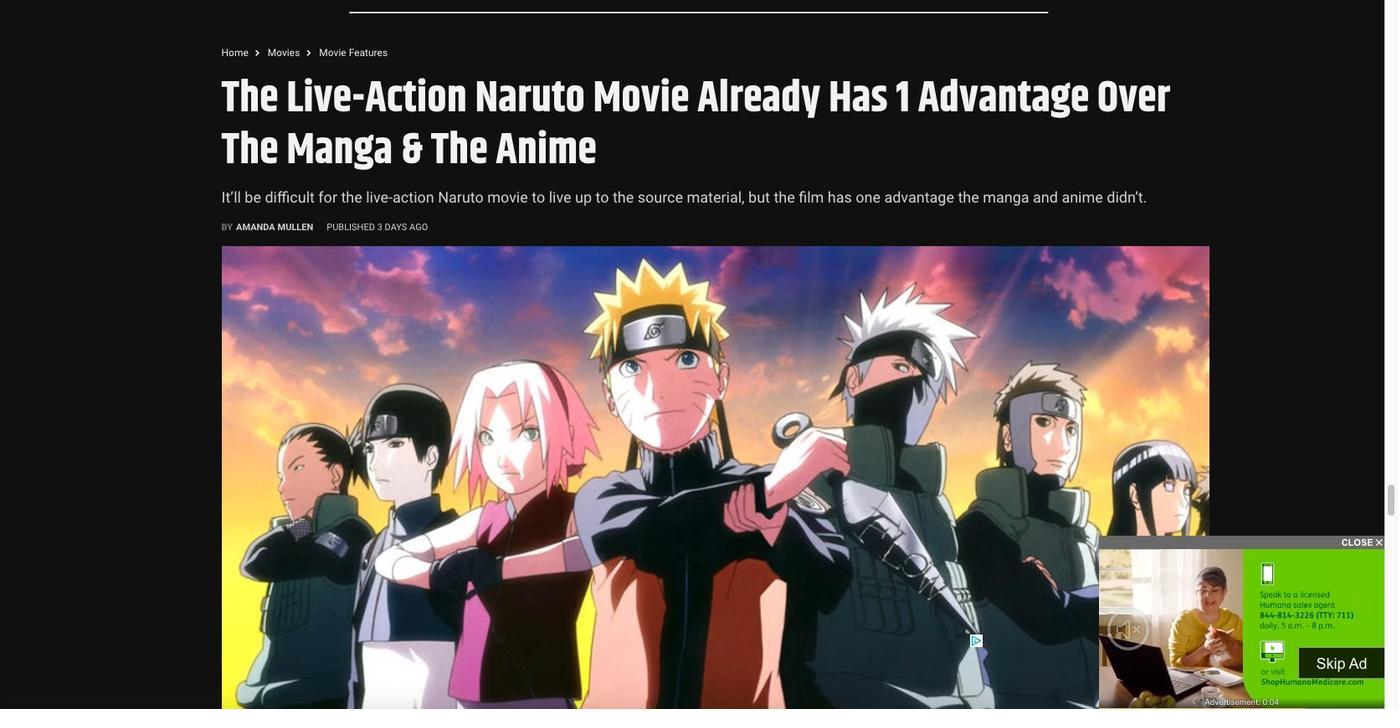 Task type: locate. For each thing, give the bounding box(es) containing it.
movie inside the live-action naruto movie already has 1 advantage over the manga & the anime
[[593, 65, 690, 132]]

skip ad
[[1317, 656, 1368, 672]]

the left source
[[613, 189, 634, 206]]

the right &
[[431, 117, 488, 184]]

the right for
[[341, 189, 362, 206]]

the live-action naruto movie already has 1 advantage over the manga & the anime
[[222, 65, 1171, 184]]

the
[[341, 189, 362, 206], [613, 189, 634, 206], [774, 189, 795, 206], [958, 189, 980, 206]]

0 horizontal spatial to
[[532, 189, 545, 206]]

the down home link
[[222, 65, 278, 132]]

1 to from the left
[[532, 189, 545, 206]]

source
[[638, 189, 683, 206]]

to
[[532, 189, 545, 206], [596, 189, 609, 206]]

it'll
[[222, 189, 241, 206]]

✕
[[1376, 538, 1384, 548]]

4 the from the left
[[958, 189, 980, 206]]

the up be
[[222, 117, 278, 184]]

home
[[222, 47, 249, 59]]

movies
[[268, 47, 300, 59]]

0 vertical spatial naruto
[[475, 65, 585, 132]]

published 3 days ago
[[327, 222, 428, 233]]

movie features link
[[319, 47, 388, 59]]

1 the from the left
[[341, 189, 362, 206]]

manga
[[983, 189, 1030, 206]]

2 to from the left
[[596, 189, 609, 206]]

has
[[828, 189, 852, 206]]

for
[[319, 189, 337, 206]]

shikamaru, sai, sakura, naruto, kakashi, yamato, and hinata in naruto shippuden opening image
[[222, 246, 1210, 709]]

it'll be difficult for the live-action naruto movie to live up to the source material, but the film has one advantage the manga and anime didn't.
[[222, 189, 1148, 206]]

1 horizontal spatial to
[[596, 189, 609, 206]]

mullen
[[278, 222, 313, 233]]

but
[[749, 189, 770, 206]]

published
[[327, 222, 375, 233]]

naruto
[[475, 65, 585, 132], [438, 189, 484, 206]]

0 vertical spatial movie
[[319, 47, 346, 59]]

live-
[[366, 189, 393, 206]]

movie features
[[319, 47, 388, 59]]

close ✕
[[1342, 538, 1384, 548]]

section
[[950, 0, 1210, 13]]

amanda
[[236, 222, 275, 233]]

movie
[[319, 47, 346, 59], [593, 65, 690, 132]]

action
[[365, 65, 467, 132]]

has
[[829, 65, 888, 132]]

to right up
[[596, 189, 609, 206]]

over
[[1098, 65, 1171, 132]]

1 vertical spatial movie
[[593, 65, 690, 132]]

skip
[[1317, 656, 1346, 672]]

close ✕ button
[[1100, 536, 1385, 549]]

one
[[856, 189, 881, 206]]

and
[[1033, 189, 1059, 206]]

didn't.
[[1107, 189, 1148, 206]]

0 horizontal spatial movie
[[319, 47, 346, 59]]

video player region
[[1100, 549, 1385, 709]]

the
[[222, 65, 278, 132], [222, 117, 278, 184], [431, 117, 488, 184]]

to left live in the left of the page
[[532, 189, 545, 206]]

1 horizontal spatial movie
[[593, 65, 690, 132]]

advantage
[[885, 189, 955, 206]]

by
[[222, 222, 233, 233]]

3
[[377, 222, 383, 233]]

the right but
[[774, 189, 795, 206]]

the left the manga
[[958, 189, 980, 206]]



Task type: vqa. For each thing, say whether or not it's contained in the screenshot.
'Wars:' related to Star Wars: Episode I - The Phantom Menace
no



Task type: describe. For each thing, give the bounding box(es) containing it.
live-
[[287, 65, 365, 132]]

advantage
[[918, 65, 1090, 132]]

advertisement region
[[388, 634, 997, 709]]

material,
[[687, 189, 745, 206]]

difficult
[[265, 189, 315, 206]]

1
[[896, 65, 910, 132]]

ago
[[410, 222, 428, 233]]

movies link
[[268, 47, 300, 59]]

home link
[[222, 47, 249, 59]]

&
[[401, 117, 423, 184]]

anime
[[496, 117, 597, 184]]

by amanda mullen
[[222, 222, 313, 233]]

film
[[799, 189, 824, 206]]

manga
[[287, 117, 393, 184]]

features
[[349, 47, 388, 59]]

be
[[245, 189, 261, 206]]

advertisement: 0:04
[[1205, 697, 1280, 707]]

advertisement:
[[1205, 697, 1261, 707]]

days
[[385, 222, 407, 233]]

3 the from the left
[[774, 189, 795, 206]]

close
[[1342, 538, 1374, 548]]

up
[[575, 189, 592, 206]]

anime
[[1062, 189, 1104, 206]]

already
[[698, 65, 821, 132]]

ad
[[1350, 656, 1368, 672]]

live
[[549, 189, 572, 206]]

movie
[[488, 189, 528, 206]]

2 the from the left
[[613, 189, 634, 206]]

1 vertical spatial naruto
[[438, 189, 484, 206]]

naruto inside the live-action naruto movie already has 1 advantage over the manga & the anime
[[475, 65, 585, 132]]

0:04
[[1263, 697, 1280, 707]]

amanda mullen link
[[236, 222, 313, 233]]

action
[[393, 189, 434, 206]]



